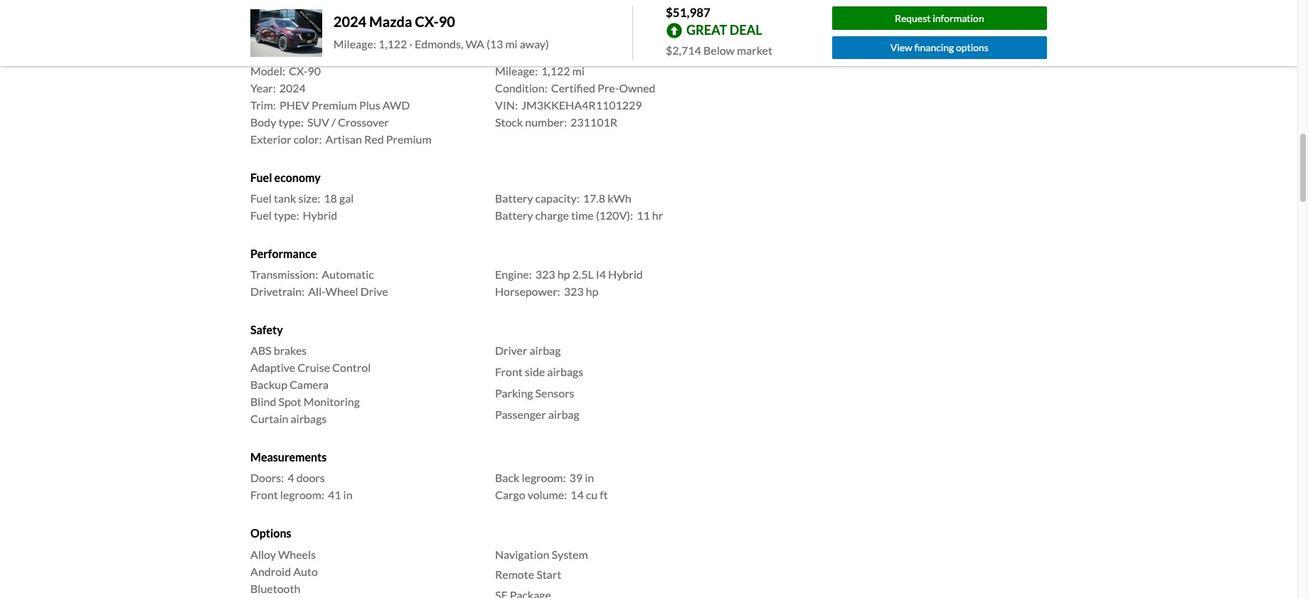 Task type: describe. For each thing, give the bounding box(es) containing it.
transmission:
[[251, 268, 318, 281]]

back legroom: 39 in cargo volume: 14 cu ft
[[495, 471, 608, 502]]

0 vertical spatial front
[[495, 365, 523, 379]]

wa
[[466, 37, 485, 51]]

/
[[332, 115, 336, 129]]

doors:
[[251, 471, 284, 485]]

front inside doors: 4 doors front legroom: 41 in
[[251, 489, 278, 502]]

camera
[[290, 378, 329, 392]]

leather
[[601, 47, 640, 60]]

color: inside make: mazda model: cx-90 year: 2024 trim: phev premium plus awd body type: suv / crossover exterior color: artisan red premium
[[294, 132, 322, 146]]

1 battery from the top
[[495, 191, 533, 205]]

volume:
[[528, 489, 567, 502]]

·
[[410, 37, 413, 51]]

crossover
[[338, 115, 389, 129]]

stock
[[495, 115, 523, 129]]

airbag for passenger airbag
[[549, 408, 580, 421]]

back
[[495, 471, 520, 485]]

make: mazda model: cx-90 year: 2024 trim: phev premium plus awd body type: suv / crossover exterior color: artisan red premium
[[251, 47, 432, 146]]

away)
[[520, 37, 549, 51]]

cx- inside make: mazda model: cx-90 year: 2024 trim: phev premium plus awd body type: suv / crossover exterior color: artisan red premium
[[289, 64, 308, 77]]

2024 inside "2024 mazda cx-90 mileage: 1,122 · edmonds, wa (13 mi away)"
[[334, 13, 367, 30]]

transmission: automatic drivetrain: all-wheel drive
[[251, 268, 388, 298]]

passenger
[[495, 408, 546, 421]]

awd
[[383, 98, 410, 112]]

$51,987
[[666, 5, 711, 20]]

body
[[251, 115, 276, 129]]

adaptive
[[251, 361, 295, 375]]

2 battery from the top
[[495, 208, 533, 222]]

2024 mazda cx-90 image
[[251, 9, 322, 57]]

front side airbags
[[495, 365, 584, 379]]

drive
[[361, 285, 388, 298]]

all-
[[308, 285, 326, 298]]

fuel for fuel tank size: 18 gal fuel type: hybrid
[[251, 191, 272, 205]]

phev
[[280, 98, 310, 112]]

engine:
[[495, 268, 532, 281]]

vin:
[[495, 98, 518, 112]]

backup
[[251, 378, 288, 392]]

wheel
[[326, 285, 358, 298]]

in inside the back legroom: 39 in cargo volume: 14 cu ft
[[585, 471, 594, 485]]

driver airbag
[[495, 344, 561, 357]]

abs
[[251, 344, 272, 357]]

90 inside "2024 mazda cx-90 mileage: 1,122 · edmonds, wa (13 mi away)"
[[439, 13, 455, 30]]

2.5l
[[573, 268, 594, 281]]

below
[[704, 43, 735, 57]]

overview
[[251, 26, 301, 39]]

hr
[[652, 208, 663, 222]]

type: inside make: mazda model: cx-90 year: 2024 trim: phev premium plus awd body type: suv / crossover exterior color: artisan red premium
[[279, 115, 304, 129]]

navigation system remote start
[[495, 548, 588, 582]]

deal
[[730, 22, 763, 38]]

artisan
[[326, 132, 362, 146]]

spot
[[279, 395, 302, 409]]

trim:
[[251, 98, 276, 112]]

17.8
[[583, 191, 606, 205]]

options
[[956, 42, 989, 54]]

mi inside interior color: white leather mileage: 1,122 mi condition: certified pre-owned vin: jm3kkeha4r1101229 stock number: 231101r
[[573, 64, 585, 77]]

39
[[570, 471, 583, 485]]

navigation
[[495, 548, 550, 561]]

0 horizontal spatial premium
[[312, 98, 357, 112]]

view financing options button
[[832, 36, 1048, 59]]

type: inside the "fuel tank size: 18 gal fuel type: hybrid"
[[274, 208, 299, 222]]

doors
[[297, 471, 325, 485]]

in inside doors: 4 doors front legroom: 41 in
[[343, 489, 353, 502]]

horsepower:
[[495, 285, 561, 298]]

certified
[[551, 81, 596, 94]]

4
[[288, 471, 294, 485]]

hybrid inside the "fuel tank size: 18 gal fuel type: hybrid"
[[303, 208, 337, 222]]

hybrid inside engine: 323 hp 2.5l i4 hybrid horsepower: 323 hp
[[609, 268, 643, 281]]

1,122 for color:
[[542, 64, 570, 77]]

14
[[571, 489, 584, 502]]

tank
[[274, 191, 296, 205]]

mazda for model:
[[285, 47, 318, 60]]

mazda for cx-
[[369, 13, 412, 30]]

engine: 323 hp 2.5l i4 hybrid horsepower: 323 hp
[[495, 268, 643, 298]]

gal
[[339, 191, 354, 205]]

options
[[251, 527, 291, 540]]

mileage: for 2024
[[334, 37, 376, 51]]



Task type: locate. For each thing, give the bounding box(es) containing it.
0 vertical spatial hp
[[558, 268, 570, 281]]

system
[[552, 548, 588, 561]]

alloy wheels android auto bluetooth
[[251, 548, 318, 595]]

1,122 left ·
[[379, 37, 407, 51]]

capacity:
[[536, 191, 580, 205]]

1 horizontal spatial mileage:
[[495, 64, 538, 77]]

mi down white on the top
[[573, 64, 585, 77]]

legroom: up volume:
[[522, 471, 566, 485]]

airbags down "spot"
[[291, 412, 327, 426]]

great
[[687, 22, 728, 38]]

1 vertical spatial in
[[343, 489, 353, 502]]

model:
[[251, 64, 285, 77]]

90 inside make: mazda model: cx-90 year: 2024 trim: phev premium plus awd body type: suv / crossover exterior color: artisan red premium
[[308, 64, 321, 77]]

1 vertical spatial mazda
[[285, 47, 318, 60]]

1 vertical spatial 2024
[[280, 81, 306, 94]]

suv
[[307, 115, 329, 129]]

1,122
[[379, 37, 407, 51], [542, 64, 570, 77]]

financing
[[915, 42, 955, 54]]

0 horizontal spatial in
[[343, 489, 353, 502]]

side
[[525, 365, 545, 379]]

1 horizontal spatial mi
[[573, 64, 585, 77]]

plus
[[359, 98, 381, 112]]

0 vertical spatial 1,122
[[379, 37, 407, 51]]

view
[[891, 42, 913, 54]]

battery left charge
[[495, 208, 533, 222]]

in right 39
[[585, 471, 594, 485]]

airbags up the 'sensors'
[[548, 365, 584, 379]]

2024
[[334, 13, 367, 30], [280, 81, 306, 94]]

0 vertical spatial mileage:
[[334, 37, 376, 51]]

interior color: white leather mileage: 1,122 mi condition: certified pre-owned vin: jm3kkeha4r1101229 stock number: 231101r
[[495, 47, 656, 129]]

drivetrain:
[[251, 285, 305, 298]]

fuel tank size: 18 gal fuel type: hybrid
[[251, 191, 354, 222]]

0 horizontal spatial color:
[[294, 132, 322, 146]]

doors: 4 doors front legroom: 41 in
[[251, 471, 353, 502]]

0 horizontal spatial 1,122
[[379, 37, 407, 51]]

android
[[251, 565, 291, 578]]

hp left 2.5l
[[558, 268, 570, 281]]

1 horizontal spatial hybrid
[[609, 268, 643, 281]]

size:
[[299, 191, 321, 205]]

legroom: inside doors: 4 doors front legroom: 41 in
[[280, 489, 324, 502]]

1 horizontal spatial color:
[[536, 47, 564, 60]]

1,122 for mazda
[[379, 37, 407, 51]]

fuel up performance
[[251, 208, 272, 222]]

mileage:
[[334, 37, 376, 51], [495, 64, 538, 77]]

1 horizontal spatial airbags
[[548, 365, 584, 379]]

1 vertical spatial airbags
[[291, 412, 327, 426]]

1 vertical spatial legroom:
[[280, 489, 324, 502]]

0 horizontal spatial mi
[[506, 37, 518, 51]]

start
[[537, 568, 562, 582]]

11
[[637, 208, 650, 222]]

parking
[[495, 387, 533, 400]]

0 vertical spatial 90
[[439, 13, 455, 30]]

pre-
[[598, 81, 619, 94]]

3 fuel from the top
[[251, 208, 272, 222]]

2024 up phev
[[280, 81, 306, 94]]

mileage: for interior
[[495, 64, 538, 77]]

premium
[[312, 98, 357, 112], [386, 132, 432, 146]]

323 up horsepower:
[[536, 268, 556, 281]]

1 vertical spatial battery
[[495, 208, 533, 222]]

legroom: inside the back legroom: 39 in cargo volume: 14 cu ft
[[522, 471, 566, 485]]

great deal
[[687, 22, 763, 38]]

make:
[[251, 47, 281, 60]]

2 fuel from the top
[[251, 191, 272, 205]]

1 vertical spatial airbag
[[549, 408, 580, 421]]

(13
[[487, 37, 503, 51]]

1 horizontal spatial 1,122
[[542, 64, 570, 77]]

legroom: down doors
[[280, 489, 324, 502]]

0 vertical spatial airbag
[[530, 344, 561, 357]]

1 vertical spatial front
[[251, 489, 278, 502]]

2024 right the 2024 mazda cx-90 image
[[334, 13, 367, 30]]

airbag
[[530, 344, 561, 357], [549, 408, 580, 421]]

mazda up ·
[[369, 13, 412, 30]]

alloy
[[251, 548, 276, 561]]

passenger airbag
[[495, 408, 580, 421]]

0 vertical spatial premium
[[312, 98, 357, 112]]

1 vertical spatial 323
[[564, 285, 584, 298]]

0 horizontal spatial mileage:
[[334, 37, 376, 51]]

mazda inside make: mazda model: cx-90 year: 2024 trim: phev premium plus awd body type: suv / crossover exterior color: artisan red premium
[[285, 47, 318, 60]]

0 vertical spatial 2024
[[334, 13, 367, 30]]

battery left capacity:
[[495, 191, 533, 205]]

1 vertical spatial cx-
[[289, 64, 308, 77]]

information
[[933, 12, 985, 24]]

brakes
[[274, 344, 307, 357]]

mileage: inside "2024 mazda cx-90 mileage: 1,122 · edmonds, wa (13 mi away)"
[[334, 37, 376, 51]]

mazda down overview
[[285, 47, 318, 60]]

airbags inside the abs brakes adaptive cruise control backup camera blind spot monitoring curtain airbags
[[291, 412, 327, 426]]

hp
[[558, 268, 570, 281], [586, 285, 599, 298]]

0 vertical spatial legroom:
[[522, 471, 566, 485]]

0 vertical spatial battery
[[495, 191, 533, 205]]

mileage: left ·
[[334, 37, 376, 51]]

request
[[895, 12, 931, 24]]

front down driver
[[495, 365, 523, 379]]

0 horizontal spatial hp
[[558, 268, 570, 281]]

color: left white on the top
[[536, 47, 564, 60]]

0 horizontal spatial 90
[[308, 64, 321, 77]]

hybrid down 18
[[303, 208, 337, 222]]

curtain
[[251, 412, 289, 426]]

advertisement region
[[793, 0, 1006, 32]]

0 vertical spatial type:
[[279, 115, 304, 129]]

323
[[536, 268, 556, 281], [564, 285, 584, 298]]

1,122 inside "2024 mazda cx-90 mileage: 1,122 · edmonds, wa (13 mi away)"
[[379, 37, 407, 51]]

color: down the suv
[[294, 132, 322, 146]]

90 up edmonds,
[[439, 13, 455, 30]]

kwh
[[608, 191, 632, 205]]

mi right (13
[[506, 37, 518, 51]]

1 horizontal spatial cx-
[[415, 13, 439, 30]]

fuel
[[251, 171, 272, 184], [251, 191, 272, 205], [251, 208, 272, 222]]

market
[[737, 43, 773, 57]]

fuel economy
[[251, 171, 321, 184]]

0 horizontal spatial 323
[[536, 268, 556, 281]]

1 horizontal spatial in
[[585, 471, 594, 485]]

performance
[[251, 247, 317, 260]]

airbag down the 'sensors'
[[549, 408, 580, 421]]

cruise
[[298, 361, 330, 375]]

0 vertical spatial airbags
[[548, 365, 584, 379]]

cx-
[[415, 13, 439, 30], [289, 64, 308, 77]]

number:
[[525, 115, 567, 129]]

1 vertical spatial fuel
[[251, 191, 272, 205]]

$2,714 below market
[[666, 43, 773, 57]]

monitoring
[[304, 395, 360, 409]]

type: down phev
[[279, 115, 304, 129]]

in right the 41
[[343, 489, 353, 502]]

cx- up edmonds,
[[415, 13, 439, 30]]

0 horizontal spatial airbags
[[291, 412, 327, 426]]

mileage: down interior
[[495, 64, 538, 77]]

hybrid right i4
[[609, 268, 643, 281]]

airbags
[[548, 365, 584, 379], [291, 412, 327, 426]]

0 vertical spatial fuel
[[251, 171, 272, 184]]

1 vertical spatial 1,122
[[542, 64, 570, 77]]

2 vertical spatial fuel
[[251, 208, 272, 222]]

0 horizontal spatial hybrid
[[303, 208, 337, 222]]

1 horizontal spatial premium
[[386, 132, 432, 146]]

1,122 inside interior color: white leather mileage: 1,122 mi condition: certified pre-owned vin: jm3kkeha4r1101229 stock number: 231101r
[[542, 64, 570, 77]]

charge
[[536, 208, 569, 222]]

year:
[[251, 81, 276, 94]]

1 vertical spatial type:
[[274, 208, 299, 222]]

0 horizontal spatial mazda
[[285, 47, 318, 60]]

1 fuel from the top
[[251, 171, 272, 184]]

bluetooth
[[251, 582, 301, 595]]

0 horizontal spatial cx-
[[289, 64, 308, 77]]

fuel left economy
[[251, 171, 272, 184]]

hp down i4
[[586, 285, 599, 298]]

jm3kkeha4r1101229
[[522, 98, 642, 112]]

0 horizontal spatial legroom:
[[280, 489, 324, 502]]

airbag for driver airbag
[[530, 344, 561, 357]]

fuel for fuel economy
[[251, 171, 272, 184]]

0 horizontal spatial 2024
[[280, 81, 306, 94]]

automatic
[[322, 268, 374, 281]]

0 horizontal spatial front
[[251, 489, 278, 502]]

1 vertical spatial hp
[[586, 285, 599, 298]]

color: inside interior color: white leather mileage: 1,122 mi condition: certified pre-owned vin: jm3kkeha4r1101229 stock number: 231101r
[[536, 47, 564, 60]]

1 vertical spatial hybrid
[[609, 268, 643, 281]]

18
[[324, 191, 337, 205]]

0 vertical spatial mazda
[[369, 13, 412, 30]]

$2,714
[[666, 43, 702, 57]]

driver
[[495, 344, 528, 357]]

mi inside "2024 mazda cx-90 mileage: 1,122 · edmonds, wa (13 mi away)"
[[506, 37, 518, 51]]

90 up phev
[[308, 64, 321, 77]]

1 horizontal spatial 2024
[[334, 13, 367, 30]]

1 vertical spatial color:
[[294, 132, 322, 146]]

white
[[568, 47, 599, 60]]

1 horizontal spatial front
[[495, 365, 523, 379]]

cargo
[[495, 489, 526, 502]]

remote
[[495, 568, 535, 582]]

edmonds,
[[415, 37, 464, 51]]

ft
[[600, 489, 608, 502]]

owned
[[619, 81, 656, 94]]

i4
[[596, 268, 606, 281]]

0 vertical spatial hybrid
[[303, 208, 337, 222]]

economy
[[274, 171, 321, 184]]

fuel left tank at left
[[251, 191, 272, 205]]

wheels
[[278, 548, 316, 561]]

231101r
[[571, 115, 618, 129]]

battery capacity: 17.8 kwh battery charge time (120v): 11 hr
[[495, 191, 663, 222]]

mazda inside "2024 mazda cx-90 mileage: 1,122 · edmonds, wa (13 mi away)"
[[369, 13, 412, 30]]

request information button
[[832, 7, 1048, 30]]

mazda
[[369, 13, 412, 30], [285, 47, 318, 60]]

measurements
[[251, 451, 327, 464]]

color:
[[536, 47, 564, 60], [294, 132, 322, 146]]

0 vertical spatial cx-
[[415, 13, 439, 30]]

control
[[332, 361, 371, 375]]

1 horizontal spatial legroom:
[[522, 471, 566, 485]]

0 vertical spatial 323
[[536, 268, 556, 281]]

type: down tank at left
[[274, 208, 299, 222]]

cx- right model:
[[289, 64, 308, 77]]

sensors
[[536, 387, 575, 400]]

323 down 2.5l
[[564, 285, 584, 298]]

1 vertical spatial 90
[[308, 64, 321, 77]]

1,122 up certified
[[542, 64, 570, 77]]

premium up the "/"
[[312, 98, 357, 112]]

in
[[585, 471, 594, 485], [343, 489, 353, 502]]

41
[[328, 489, 341, 502]]

airbag up front side airbags
[[530, 344, 561, 357]]

1 vertical spatial mi
[[573, 64, 585, 77]]

0 vertical spatial color:
[[536, 47, 564, 60]]

1 horizontal spatial hp
[[586, 285, 599, 298]]

front
[[495, 365, 523, 379], [251, 489, 278, 502]]

premium right red
[[386, 132, 432, 146]]

1 horizontal spatial mazda
[[369, 13, 412, 30]]

mileage: inside interior color: white leather mileage: 1,122 mi condition: certified pre-owned vin: jm3kkeha4r1101229 stock number: 231101r
[[495, 64, 538, 77]]

1 horizontal spatial 323
[[564, 285, 584, 298]]

front down doors:
[[251, 489, 278, 502]]

1 vertical spatial premium
[[386, 132, 432, 146]]

1 vertical spatial mileage:
[[495, 64, 538, 77]]

red
[[364, 132, 384, 146]]

2024 inside make: mazda model: cx-90 year: 2024 trim: phev premium plus awd body type: suv / crossover exterior color: artisan red premium
[[280, 81, 306, 94]]

cx- inside "2024 mazda cx-90 mileage: 1,122 · edmonds, wa (13 mi away)"
[[415, 13, 439, 30]]

0 vertical spatial mi
[[506, 37, 518, 51]]

1 horizontal spatial 90
[[439, 13, 455, 30]]

0 vertical spatial in
[[585, 471, 594, 485]]

90
[[439, 13, 455, 30], [308, 64, 321, 77]]



Task type: vqa. For each thing, say whether or not it's contained in the screenshot.
Hybrid inside the FUEL TANK SIZE: 18 GAL FUEL TYPE: HYBRID
yes



